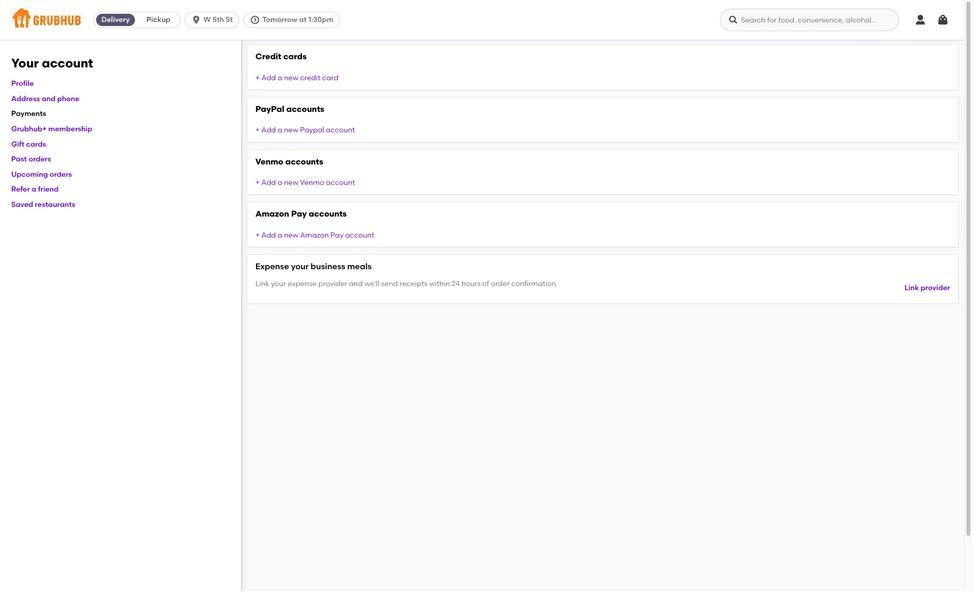 Task type: describe. For each thing, give the bounding box(es) containing it.
accounts for venmo accounts
[[285, 157, 323, 167]]

link your expense provider and we'll send receipts within 24 hours of order confirmation. link provider
[[256, 280, 951, 292]]

0 horizontal spatial and
[[42, 95, 56, 103]]

past orders link
[[11, 155, 51, 164]]

new for amazon
[[284, 231, 299, 240]]

within
[[429, 280, 450, 288]]

amazon pay accounts
[[256, 209, 347, 219]]

tomorrow
[[263, 15, 298, 24]]

account up the amazon pay accounts
[[326, 179, 355, 187]]

paypal
[[256, 104, 284, 114]]

grubhub+ membership link
[[11, 125, 92, 133]]

new for venmo
[[284, 179, 299, 187]]

w 5th st button
[[185, 12, 244, 28]]

your for link
[[271, 280, 286, 288]]

upcoming orders
[[11, 170, 72, 179]]

membership
[[48, 125, 92, 133]]

1 vertical spatial venmo
[[300, 179, 324, 187]]

your for expense
[[291, 262, 309, 272]]

payments
[[11, 110, 46, 118]]

+ add a new amazon pay account link
[[256, 231, 374, 240]]

grubhub+
[[11, 125, 47, 133]]

svg image inside the w 5th st button
[[191, 15, 202, 25]]

hours
[[462, 280, 481, 288]]

profile link
[[11, 79, 34, 88]]

cards for credit cards
[[283, 52, 307, 61]]

account right paypal at the left of the page
[[326, 126, 355, 135]]

saved restaurants
[[11, 200, 75, 209]]

refer a friend link
[[11, 185, 59, 194]]

main navigation navigation
[[0, 0, 965, 40]]

0 horizontal spatial provider
[[319, 280, 347, 288]]

0 horizontal spatial link
[[256, 280, 269, 288]]

a for venmo
[[278, 179, 282, 187]]

payments link
[[11, 110, 46, 118]]

pickup
[[147, 15, 171, 24]]

new for credit
[[284, 73, 299, 82]]

refer
[[11, 185, 30, 194]]

a for credit
[[278, 73, 282, 82]]

credit
[[256, 52, 281, 61]]

+ for venmo accounts
[[256, 179, 260, 187]]

delivery button
[[94, 12, 137, 28]]

expense
[[256, 262, 289, 272]]

account up the meals
[[345, 231, 374, 240]]

tomorrow at 1:30pm button
[[244, 12, 344, 28]]

business
[[311, 262, 345, 272]]

+ add a new paypal account link
[[256, 126, 355, 135]]

card
[[322, 73, 339, 82]]

friend
[[38, 185, 59, 194]]

st
[[226, 15, 233, 24]]

of
[[483, 280, 489, 288]]

0 vertical spatial amazon
[[256, 209, 289, 219]]

order
[[491, 280, 510, 288]]

delivery
[[101, 15, 130, 24]]

account up phone
[[42, 56, 93, 71]]

orders for upcoming orders
[[50, 170, 72, 179]]

credit
[[300, 73, 321, 82]]

orders for past orders
[[29, 155, 51, 164]]

meals
[[347, 262, 372, 272]]

upcoming orders link
[[11, 170, 72, 179]]

gift cards link
[[11, 140, 46, 149]]

address and phone link
[[11, 95, 79, 103]]

gift cards
[[11, 140, 46, 149]]

+ add a new venmo account
[[256, 179, 355, 187]]

paypal accounts
[[256, 104, 325, 114]]

24
[[452, 280, 460, 288]]

address
[[11, 95, 40, 103]]

a for amazon
[[278, 231, 282, 240]]

tomorrow at 1:30pm
[[263, 15, 334, 24]]

saved restaurants link
[[11, 200, 75, 209]]

w 5th st
[[204, 15, 233, 24]]



Task type: locate. For each thing, give the bounding box(es) containing it.
4 + from the top
[[256, 231, 260, 240]]

svg image
[[250, 15, 261, 25]]

expense your business meals
[[256, 262, 372, 272]]

add down credit
[[262, 73, 276, 82]]

1 horizontal spatial venmo
[[300, 179, 324, 187]]

venmo up + add a new venmo account
[[256, 157, 283, 167]]

a
[[278, 73, 282, 82], [278, 126, 282, 135], [278, 179, 282, 187], [32, 185, 36, 194], [278, 231, 282, 240]]

add for credit
[[262, 73, 276, 82]]

0 horizontal spatial your
[[271, 280, 286, 288]]

phone
[[57, 95, 79, 103]]

past
[[11, 155, 27, 164]]

gift
[[11, 140, 24, 149]]

+ for paypal accounts
[[256, 126, 260, 135]]

1 vertical spatial your
[[271, 280, 286, 288]]

venmo accounts
[[256, 157, 323, 167]]

address and phone
[[11, 95, 79, 103]]

new for paypal
[[284, 126, 299, 135]]

1 horizontal spatial pay
[[331, 231, 344, 240]]

+ add a new venmo account link
[[256, 179, 355, 187]]

new left paypal at the left of the page
[[284, 126, 299, 135]]

grubhub+ membership
[[11, 125, 92, 133]]

and left we'll
[[349, 280, 363, 288]]

accounts up + add a new venmo account
[[285, 157, 323, 167]]

venmo
[[256, 157, 283, 167], [300, 179, 324, 187]]

+
[[256, 73, 260, 82], [256, 126, 260, 135], [256, 179, 260, 187], [256, 231, 260, 240]]

your account
[[11, 56, 93, 71]]

new
[[284, 73, 299, 82], [284, 126, 299, 135], [284, 179, 299, 187], [284, 231, 299, 240]]

+ add a new amazon pay account
[[256, 231, 374, 240]]

add up expense
[[262, 231, 276, 240]]

+ down paypal
[[256, 126, 260, 135]]

cards up + add a new credit card link
[[283, 52, 307, 61]]

your
[[11, 56, 39, 71]]

amazon down + add a new venmo account
[[256, 209, 289, 219]]

provider
[[319, 280, 347, 288], [921, 284, 951, 292]]

1:30pm
[[309, 15, 334, 24]]

+ for amazon pay accounts
[[256, 231, 260, 240]]

orders
[[29, 155, 51, 164], [50, 170, 72, 179]]

add
[[262, 73, 276, 82], [262, 126, 276, 135], [262, 179, 276, 187], [262, 231, 276, 240]]

and inside the 'link your expense provider and we'll send receipts within 24 hours of order confirmation. link provider'
[[349, 280, 363, 288]]

0 horizontal spatial venmo
[[256, 157, 283, 167]]

your inside the 'link your expense provider and we'll send receipts within 24 hours of order confirmation. link provider'
[[271, 280, 286, 288]]

confirmation.
[[512, 280, 558, 288]]

1 horizontal spatial your
[[291, 262, 309, 272]]

expense
[[288, 280, 317, 288]]

+ add a new credit card
[[256, 73, 339, 82]]

refer a friend
[[11, 185, 59, 194]]

+ down the venmo accounts
[[256, 179, 260, 187]]

send
[[381, 280, 398, 288]]

Search for food, convenience, alcohol... search field
[[720, 9, 899, 31]]

2 new from the top
[[284, 126, 299, 135]]

+ add a new credit card link
[[256, 73, 339, 82]]

1 vertical spatial cards
[[26, 140, 46, 149]]

1 vertical spatial and
[[349, 280, 363, 288]]

a right refer
[[32, 185, 36, 194]]

+ for credit cards
[[256, 73, 260, 82]]

accounts up + add a new amazon pay account link
[[309, 209, 347, 219]]

2 add from the top
[[262, 126, 276, 135]]

new down the venmo accounts
[[284, 179, 299, 187]]

1 + from the top
[[256, 73, 260, 82]]

2 + from the top
[[256, 126, 260, 135]]

add for venmo
[[262, 179, 276, 187]]

4 add from the top
[[262, 231, 276, 240]]

3 add from the top
[[262, 179, 276, 187]]

a down the amazon pay accounts
[[278, 231, 282, 240]]

amazon down the amazon pay accounts
[[300, 231, 329, 240]]

1 new from the top
[[284, 73, 299, 82]]

pay
[[291, 209, 307, 219], [331, 231, 344, 240]]

2 vertical spatial accounts
[[309, 209, 347, 219]]

a down 'credit cards'
[[278, 73, 282, 82]]

receipts
[[400, 280, 428, 288]]

saved
[[11, 200, 33, 209]]

+ down credit
[[256, 73, 260, 82]]

new left credit
[[284, 73, 299, 82]]

5th
[[213, 15, 224, 24]]

a for paypal
[[278, 126, 282, 135]]

a down paypal accounts
[[278, 126, 282, 135]]

we'll
[[365, 280, 380, 288]]

accounts up + add a new paypal account link
[[286, 104, 325, 114]]

add down the venmo accounts
[[262, 179, 276, 187]]

accounts
[[286, 104, 325, 114], [285, 157, 323, 167], [309, 209, 347, 219]]

a down the venmo accounts
[[278, 179, 282, 187]]

1 add from the top
[[262, 73, 276, 82]]

pickup button
[[137, 12, 180, 28]]

3 + from the top
[[256, 179, 260, 187]]

add for amazon
[[262, 231, 276, 240]]

pay up + add a new amazon pay account link
[[291, 209, 307, 219]]

0 horizontal spatial amazon
[[256, 209, 289, 219]]

add for paypal
[[262, 126, 276, 135]]

account
[[42, 56, 93, 71], [326, 126, 355, 135], [326, 179, 355, 187], [345, 231, 374, 240]]

0 vertical spatial pay
[[291, 209, 307, 219]]

new down the amazon pay accounts
[[284, 231, 299, 240]]

1 horizontal spatial amazon
[[300, 231, 329, 240]]

paypal
[[300, 126, 324, 135]]

at
[[299, 15, 307, 24]]

svg image
[[915, 14, 927, 26], [937, 14, 950, 26], [191, 15, 202, 25], [729, 15, 739, 25]]

1 horizontal spatial provider
[[921, 284, 951, 292]]

restaurants
[[35, 200, 75, 209]]

orders up upcoming orders on the top left of page
[[29, 155, 51, 164]]

link
[[256, 280, 269, 288], [905, 284, 919, 292]]

venmo down the venmo accounts
[[300, 179, 324, 187]]

0 vertical spatial your
[[291, 262, 309, 272]]

pay up business
[[331, 231, 344, 240]]

1 horizontal spatial and
[[349, 280, 363, 288]]

3 new from the top
[[284, 179, 299, 187]]

credit cards
[[256, 52, 307, 61]]

and
[[42, 95, 56, 103], [349, 280, 363, 288]]

cards for gift cards
[[26, 140, 46, 149]]

+ add a new paypal account
[[256, 126, 355, 135]]

1 horizontal spatial link
[[905, 284, 919, 292]]

w
[[204, 15, 211, 24]]

4 new from the top
[[284, 231, 299, 240]]

1 vertical spatial amazon
[[300, 231, 329, 240]]

0 vertical spatial venmo
[[256, 157, 283, 167]]

link provider button
[[905, 279, 951, 298]]

1 vertical spatial pay
[[331, 231, 344, 240]]

past orders
[[11, 155, 51, 164]]

0 vertical spatial orders
[[29, 155, 51, 164]]

orders up friend
[[50, 170, 72, 179]]

upcoming
[[11, 170, 48, 179]]

your
[[291, 262, 309, 272], [271, 280, 286, 288]]

profile
[[11, 79, 34, 88]]

0 horizontal spatial cards
[[26, 140, 46, 149]]

cards
[[283, 52, 307, 61], [26, 140, 46, 149]]

0 horizontal spatial pay
[[291, 209, 307, 219]]

0 vertical spatial cards
[[283, 52, 307, 61]]

and left phone
[[42, 95, 56, 103]]

your down expense
[[271, 280, 286, 288]]

1 vertical spatial orders
[[50, 170, 72, 179]]

1 vertical spatial accounts
[[285, 157, 323, 167]]

0 vertical spatial and
[[42, 95, 56, 103]]

your up the expense
[[291, 262, 309, 272]]

accounts for paypal accounts
[[286, 104, 325, 114]]

1 horizontal spatial cards
[[283, 52, 307, 61]]

add down paypal
[[262, 126, 276, 135]]

amazon
[[256, 209, 289, 219], [300, 231, 329, 240]]

+ up expense
[[256, 231, 260, 240]]

cards up past orders link at left top
[[26, 140, 46, 149]]

0 vertical spatial accounts
[[286, 104, 325, 114]]



Task type: vqa. For each thing, say whether or not it's contained in the screenshot.
Breakfast - Bowls tab
no



